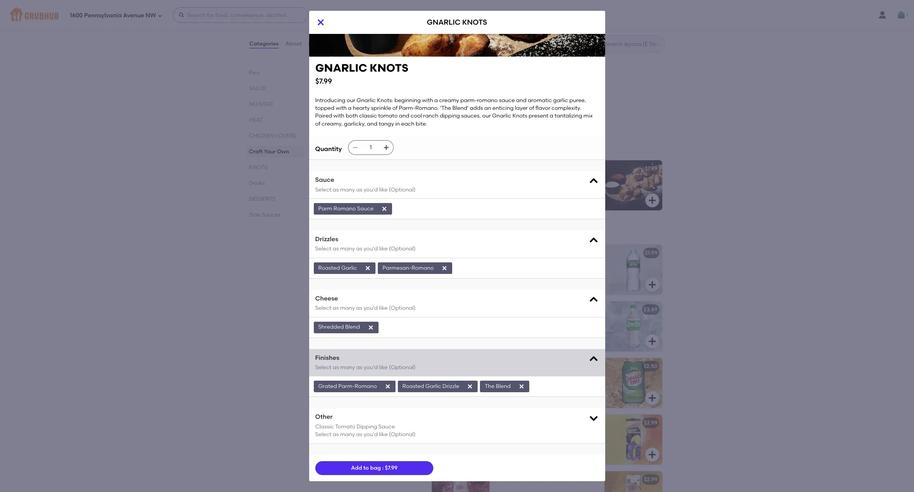Task type: locate. For each thing, give the bounding box(es) containing it.
you'd for drizzles
[[364, 246, 378, 252]]

like inside drizzles select as many as you'd like (optional)
[[379, 246, 388, 252]]

select up the parm on the left top of page
[[315, 186, 331, 193]]

0 vertical spatial your
[[345, 58, 363, 68]]

0 vertical spatial garlic
[[341, 265, 357, 271]]

own left pizza
[[364, 81, 378, 88]]

many down tomato
[[340, 432, 355, 438]]

svg image
[[316, 18, 325, 27], [475, 27, 484, 37], [648, 27, 657, 37], [352, 145, 358, 151], [588, 176, 599, 187], [475, 196, 484, 205], [588, 235, 599, 246], [442, 265, 448, 271], [475, 280, 484, 290], [648, 280, 657, 290], [368, 324, 374, 331], [475, 337, 484, 346], [385, 384, 391, 390], [518, 384, 525, 390], [648, 394, 657, 403], [588, 413, 599, 424], [475, 450, 484, 460], [648, 450, 657, 460]]

chicken lovers tab
[[249, 132, 303, 140]]

and down classic
[[367, 121, 377, 127]]

other classic tomato dipping sauce select as many as you'd like (optional)
[[315, 413, 416, 438]]

orange
[[373, 363, 397, 370]]

1 horizontal spatial garlic
[[425, 383, 441, 390]]

4 (optional) from the top
[[389, 364, 416, 371]]

craft down chicken on the top left of page
[[249, 148, 263, 155]]

a up romano.
[[434, 97, 438, 104]]

1 horizontal spatial lemonade
[[542, 420, 573, 426]]

many up roasted garlic
[[340, 246, 355, 252]]

(optional) inside sauce select as many as you'd like (optional)
[[389, 186, 416, 193]]

Search &pizza (E Street) search field
[[604, 40, 663, 48]]

1 vertical spatial lemonade
[[377, 477, 409, 483]]

like for finishes
[[379, 364, 388, 371]]

berry right ginger
[[523, 420, 541, 426]]

soda
[[574, 420, 590, 426]]

4 many from the top
[[340, 364, 355, 371]]

select down cheese
[[315, 305, 331, 312]]

1 vertical spatial a
[[348, 105, 352, 111]]

mango passion fruit image
[[432, 415, 489, 465]]

1 vertical spatial romano
[[412, 265, 434, 271]]

bottled down finishes
[[328, 363, 352, 370]]

gnarlic inside gnarlic knots $7.99
[[315, 61, 367, 74]]

0 vertical spatial roasted
[[318, 265, 340, 271]]

vegan
[[328, 165, 347, 172]]

1 horizontal spatial blend
[[496, 383, 511, 390]]

0 horizontal spatial craft
[[249, 148, 263, 155]]

shredded blend
[[318, 324, 360, 331]]

0 vertical spatial own
[[364, 81, 378, 88]]

0 vertical spatial craft your own
[[321, 58, 383, 68]]

and up layer in the top of the page
[[516, 97, 527, 104]]

4 you'd from the top
[[364, 364, 378, 371]]

vegan knots image
[[432, 160, 489, 211]]

drinks
[[249, 180, 265, 187], [321, 227, 347, 236]]

of
[[392, 105, 398, 111], [529, 105, 534, 111], [315, 121, 320, 127]]

select inside cheese select as many as you'd like (optional)
[[315, 305, 331, 312]]

0 horizontal spatial gnarlic
[[357, 97, 376, 104]]

2 many from the top
[[340, 246, 355, 252]]

craft
[[321, 58, 343, 68], [249, 148, 263, 155]]

0 horizontal spatial gnarlic
[[315, 61, 367, 74]]

blend right the the
[[496, 383, 511, 390]]

garlic for roasted garlic
[[341, 265, 357, 271]]

select down drizzles
[[315, 246, 331, 252]]

many up shredded blend
[[340, 305, 355, 312]]

3 like from the top
[[379, 305, 388, 312]]

your down chicken lovers
[[264, 148, 276, 155]]

svg image
[[897, 10, 906, 20], [178, 12, 185, 18], [158, 13, 162, 18], [475, 112, 484, 121], [383, 145, 389, 151], [648, 196, 657, 205], [381, 206, 388, 212], [365, 265, 371, 271], [588, 294, 599, 305], [648, 337, 657, 346], [588, 354, 599, 365], [467, 384, 473, 390], [475, 394, 484, 403]]

1 vertical spatial blend
[[496, 383, 511, 390]]

5 like from the top
[[379, 432, 388, 438]]

tea
[[583, 477, 594, 483]]

$2.99 for ginger berry lemonade soda image
[[644, 420, 658, 426]]

passion
[[351, 420, 375, 426]]

many inside sauce select as many as you'd like (optional)
[[340, 186, 355, 193]]

1 horizontal spatial our
[[482, 113, 491, 119]]

or
[[370, 100, 378, 107]]

(optional) inside drizzles select as many as you'd like (optional)
[[389, 246, 416, 252]]

topped
[[315, 105, 334, 111]]

2 vertical spatial and
[[367, 121, 377, 127]]

1 horizontal spatial gnarlic
[[492, 113, 511, 119]]

1 horizontal spatial craft your own
[[321, 58, 383, 68]]

with left 'to'
[[336, 105, 347, 111]]

3 select from the top
[[315, 305, 331, 312]]

fanta
[[354, 363, 372, 370]]

1 horizontal spatial a
[[434, 97, 438, 104]]

own for pizza
[[364, 81, 378, 88]]

1 horizontal spatial drinks
[[321, 227, 347, 236]]

your for pizza
[[347, 81, 363, 88]]

1 vertical spatial your
[[347, 92, 362, 99]]

0 horizontal spatial drinks
[[249, 180, 265, 187]]

mango
[[328, 420, 350, 426]]

lemonade down :
[[377, 477, 409, 483]]

you'd for cheese
[[364, 305, 378, 312]]

drizzles select as many as you'd like (optional)
[[315, 236, 416, 252]]

as down finishes
[[333, 364, 339, 371]]

craft up below
[[328, 92, 346, 99]]

0 vertical spatial parm-
[[399, 105, 415, 111]]

paired
[[315, 113, 332, 119]]

your up craft your own pizza
[[345, 58, 363, 68]]

0 vertical spatial craft
[[328, 81, 346, 88]]

garlic
[[553, 97, 568, 104]]

parm-
[[399, 105, 415, 111], [338, 383, 355, 390]]

select for drizzles
[[315, 246, 331, 252]]

craft
[[328, 81, 346, 88], [328, 92, 346, 99]]

0 horizontal spatial blend
[[345, 324, 360, 331]]

and up each
[[399, 113, 409, 119]]

2 horizontal spatial gnarlic
[[500, 165, 526, 172]]

5 (optional) from the top
[[389, 432, 416, 438]]

select down 'classic'
[[315, 432, 331, 438]]

0 horizontal spatial roasted
[[318, 265, 340, 271]]

0 horizontal spatial sauce
[[315, 176, 334, 184]]

mix
[[584, 113, 593, 119]]

2 like from the top
[[379, 246, 388, 252]]

0 vertical spatial with
[[422, 97, 433, 104]]

many inside finishes select as many as you'd like (optional)
[[340, 364, 355, 371]]

select down finishes
[[315, 364, 331, 371]]

own inside craft your own by clicking below to add or remove toppings
[[363, 92, 377, 99]]

0 vertical spatial own
[[365, 58, 383, 68]]

1 horizontal spatial roasted
[[402, 383, 424, 390]]

bottled fanta orange button
[[323, 358, 489, 408]]

like for cheese
[[379, 305, 388, 312]]

many inside drizzles select as many as you'd like (optional)
[[340, 246, 355, 252]]

0 vertical spatial gnarlic knots
[[427, 18, 487, 27]]

drinks up desserts
[[249, 180, 265, 187]]

0 horizontal spatial own
[[277, 148, 289, 155]]

own
[[365, 58, 383, 68], [277, 148, 289, 155]]

1 vertical spatial bottled
[[328, 363, 352, 370]]

with up creamy,
[[333, 113, 344, 119]]

bite.
[[416, 121, 427, 127]]

5 you'd from the top
[[364, 432, 378, 438]]

$3.69
[[644, 307, 658, 313]]

1 vertical spatial own
[[277, 148, 289, 155]]

1 vertical spatial craft your own
[[249, 148, 289, 155]]

0 vertical spatial bottled
[[328, 307, 352, 313]]

2 you'd from the top
[[364, 246, 378, 252]]

reviews
[[308, 40, 330, 47]]

(optional) for sauce
[[389, 186, 416, 193]]

1 vertical spatial drinks
[[321, 227, 347, 236]]

of down paired
[[315, 121, 320, 127]]

select inside drizzles select as many as you'd like (optional)
[[315, 246, 331, 252]]

many for drizzles
[[340, 246, 355, 252]]

select
[[315, 186, 331, 193], [315, 246, 331, 252], [315, 305, 331, 312], [315, 364, 331, 371], [315, 432, 331, 438]]

of right layer in the top of the page
[[529, 105, 534, 111]]

own up or
[[363, 92, 377, 99]]

0 horizontal spatial garlic
[[341, 265, 357, 271]]

1 horizontal spatial and
[[399, 113, 409, 119]]

craft your own pizza
[[328, 81, 395, 88]]

(optional) inside cheese select as many as you'd like (optional)
[[389, 305, 416, 312]]

(optional) for cheese
[[389, 305, 416, 312]]

sauce
[[315, 176, 334, 184], [357, 205, 374, 212], [378, 424, 395, 430]]

(optional) inside the other classic tomato dipping sauce select as many as you'd like (optional)
[[389, 432, 416, 438]]

2 vertical spatial a
[[550, 113, 553, 119]]

2 craft from the top
[[328, 92, 346, 99]]

1 vertical spatial craft
[[328, 92, 346, 99]]

4 select from the top
[[315, 364, 331, 371]]

1 vertical spatial parm-
[[338, 383, 355, 390]]

each
[[401, 121, 414, 127]]

1 horizontal spatial your
[[345, 58, 363, 68]]

introducing our gnarlic knots: beginning with a creamy parm-romano sauce and aromatic garlic puree, topped with a hearty sprinkle of parm-romano. 'the blend' adds an enticing layer of flavor complexity. paired with both classic tomato and cool ranch dipping sauces, our gnarlic knots present a tantalizing mix of creamy, garlicky, and tangy in each bite.
[[315, 97, 594, 127]]

1 vertical spatial our
[[482, 113, 491, 119]]

a up both
[[348, 105, 352, 111]]

0 vertical spatial a
[[434, 97, 438, 104]]

0 horizontal spatial lemonade
[[377, 477, 409, 483]]

your inside craft your own by clicking below to add or remove toppings
[[347, 92, 362, 99]]

1600
[[70, 12, 83, 19]]

garlic down smartwater 1l on the left bottom
[[341, 265, 357, 271]]

moody meyer lemon black tea
[[500, 477, 594, 483]]

roasted down smartwater
[[318, 265, 340, 271]]

craft your own up craft your own pizza
[[321, 58, 383, 68]]

3 (optional) from the top
[[389, 305, 416, 312]]

0 horizontal spatial your
[[264, 148, 276, 155]]

ginger
[[500, 420, 522, 426]]

about
[[285, 40, 302, 47]]

3 many from the top
[[340, 305, 355, 312]]

1 vertical spatial sauce
[[357, 205, 374, 212]]

1 bottled from the top
[[328, 307, 352, 313]]

1 (optional) from the top
[[389, 186, 416, 193]]

as down dipping
[[356, 432, 362, 438]]

select for finishes
[[315, 364, 331, 371]]

our down "an"
[[482, 113, 491, 119]]

you'd inside sauce select as many as you'd like (optional)
[[364, 186, 378, 193]]

(optional) inside finishes select as many as you'd like (optional)
[[389, 364, 416, 371]]

garlic for roasted garlic drizzle
[[425, 383, 441, 390]]

dirty bird image
[[432, 0, 489, 42]]

3 you'd from the top
[[364, 305, 378, 312]]

vegan knots
[[328, 165, 367, 172]]

our
[[347, 97, 355, 104], [482, 113, 491, 119]]

0 vertical spatial your
[[347, 81, 363, 88]]

5 many from the top
[[340, 432, 355, 438]]

a down flavor
[[550, 113, 553, 119]]

craft your own inside tab
[[249, 148, 289, 155]]

flavor
[[536, 105, 550, 111]]

5 select from the top
[[315, 432, 331, 438]]

bottled coke button
[[323, 302, 489, 352]]

craft up introducing
[[328, 81, 346, 88]]

own up craft your own pizza
[[365, 58, 383, 68]]

svg image inside 1 button
[[897, 10, 906, 20]]

roasted left drizzle
[[402, 383, 424, 390]]

0 vertical spatial berry
[[523, 420, 541, 426]]

you'd for finishes
[[364, 364, 378, 371]]

tangy
[[379, 121, 394, 127]]

you'd inside finishes select as many as you'd like (optional)
[[364, 364, 378, 371]]

introducing
[[315, 97, 345, 104]]

blend for shredded blend
[[345, 324, 360, 331]]

1 craft from the top
[[328, 81, 346, 88]]

$7.99
[[315, 77, 332, 85], [472, 165, 485, 172], [645, 165, 658, 172], [385, 465, 398, 471]]

classic
[[359, 113, 377, 119]]

1 vertical spatial roasted
[[402, 383, 424, 390]]

1 horizontal spatial berry
[[523, 420, 541, 426]]

0 vertical spatial gnarlic
[[357, 97, 376, 104]]

$1.99
[[645, 250, 658, 256]]

craft inside craft your own by clicking below to add or remove toppings
[[328, 92, 346, 99]]

gnarlic down 'enticing'
[[492, 113, 511, 119]]

parm- right grated
[[338, 383, 355, 390]]

bottled fanta orange image
[[432, 358, 489, 408]]

select inside sauce select as many as you'd like (optional)
[[315, 186, 331, 193]]

1 horizontal spatial parm-
[[399, 105, 415, 111]]

you'd inside cheese select as many as you'd like (optional)
[[364, 305, 378, 312]]

$2.50
[[644, 363, 658, 370]]

creamy
[[439, 97, 459, 104]]

0 horizontal spatial craft your own
[[249, 148, 289, 155]]

craft for craft your own by clicking below to add or remove toppings
[[328, 92, 346, 99]]

you'd for sauce
[[364, 186, 378, 193]]

bottled sprite image
[[604, 302, 662, 352]]

chicken lovers
[[249, 133, 296, 139]]

below
[[328, 100, 347, 107]]

Input item quantity number field
[[362, 141, 379, 155]]

drinks down the parm on the left top of page
[[321, 227, 347, 236]]

berry down add
[[343, 477, 361, 483]]

sauces,
[[461, 113, 481, 119]]

bottled spring water image
[[604, 245, 662, 295]]

0 vertical spatial lemonade
[[542, 420, 573, 426]]

finishes select as many as you'd like (optional)
[[315, 354, 416, 371]]

0 horizontal spatial our
[[347, 97, 355, 104]]

main navigation navigation
[[0, 0, 914, 30]]

toppings
[[328, 108, 355, 114]]

0 horizontal spatial parm-
[[338, 383, 355, 390]]

2 horizontal spatial a
[[550, 113, 553, 119]]

bottled for bottled fanta orange
[[328, 363, 352, 370]]

1l
[[367, 250, 372, 256]]

pizza
[[379, 81, 395, 88]]

as up 'parm romano sauce'
[[356, 186, 362, 193]]

1 vertical spatial gnarlic
[[492, 113, 511, 119]]

as left the 1l on the bottom of the page
[[356, 246, 362, 252]]

by
[[379, 92, 385, 99]]

0 vertical spatial sauce
[[315, 176, 334, 184]]

2 horizontal spatial sauce
[[378, 424, 395, 430]]

(optional) for finishes
[[389, 364, 416, 371]]

you'd inside drizzles select as many as you'd like (optional)
[[364, 246, 378, 252]]

1 vertical spatial gnarlic
[[315, 61, 367, 74]]

many up 'parm romano sauce'
[[340, 186, 355, 193]]

2 (optional) from the top
[[389, 246, 416, 252]]

blend down the bottled coke
[[345, 324, 360, 331]]

parm
[[318, 205, 332, 212]]

like inside cheese select as many as you'd like (optional)
[[379, 305, 388, 312]]

lemonade left soda
[[542, 420, 573, 426]]

1 vertical spatial craft
[[249, 148, 263, 155]]

bottled down cheese
[[328, 307, 352, 313]]

reviews button
[[308, 30, 330, 58]]

many inside cheese select as many as you'd like (optional)
[[340, 305, 355, 312]]

2 vertical spatial gnarlic
[[500, 165, 526, 172]]

1 you'd from the top
[[364, 186, 378, 193]]

sauce down 'vegan'
[[315, 176, 334, 184]]

sauce right dipping
[[378, 424, 395, 430]]

knots
[[462, 18, 487, 27], [370, 61, 408, 74], [321, 142, 351, 152], [249, 164, 267, 171], [348, 165, 367, 172], [527, 165, 546, 172]]

(optional)
[[389, 186, 416, 193], [389, 246, 416, 252], [389, 305, 416, 312], [389, 364, 416, 371], [389, 432, 416, 438]]

2 select from the top
[[315, 246, 331, 252]]

berry for razz
[[343, 477, 361, 483]]

with up romano.
[[422, 97, 433, 104]]

sauce down sauce select as many as you'd like (optional)
[[357, 205, 374, 212]]

0 vertical spatial our
[[347, 97, 355, 104]]

and
[[516, 97, 527, 104], [399, 113, 409, 119], [367, 121, 377, 127]]

2 vertical spatial sauce
[[378, 424, 395, 430]]

side
[[249, 212, 260, 218]]

knots tab
[[249, 163, 303, 172]]

gnarlic up hearty
[[357, 97, 376, 104]]

as
[[333, 186, 339, 193], [356, 186, 362, 193], [333, 246, 339, 252], [356, 246, 362, 252], [333, 305, 339, 312], [356, 305, 362, 312], [333, 364, 339, 371], [356, 364, 362, 371], [333, 432, 339, 438], [356, 432, 362, 438]]

your inside tab
[[264, 148, 276, 155]]

bottled coke
[[328, 307, 369, 313]]

0 horizontal spatial gnarlic knots
[[427, 18, 487, 27]]

our left 'add' at the left of page
[[347, 97, 355, 104]]

many up grated parm-romano
[[340, 364, 355, 371]]

craft your own down chicken lovers
[[249, 148, 289, 155]]

2 bottled from the top
[[328, 363, 352, 370]]

select inside finishes select as many as you'd like (optional)
[[315, 364, 331, 371]]

mint
[[362, 477, 376, 483]]

with
[[422, 97, 433, 104], [336, 105, 347, 111], [333, 113, 344, 119]]

0 horizontal spatial berry
[[343, 477, 361, 483]]

blend for the blend
[[496, 383, 511, 390]]

1 horizontal spatial gnarlic
[[427, 18, 461, 27]]

aromatic
[[528, 97, 552, 104]]

1 many from the top
[[340, 186, 355, 193]]

1 like from the top
[[379, 186, 388, 193]]

2 horizontal spatial and
[[516, 97, 527, 104]]

ginger ale image
[[604, 358, 662, 408]]

smartwater 1l image
[[432, 245, 489, 295]]

1 horizontal spatial craft
[[321, 58, 343, 68]]

1 vertical spatial gnarlic knots
[[500, 165, 546, 172]]

0 vertical spatial romano
[[334, 205, 356, 212]]

many
[[340, 186, 355, 193], [340, 246, 355, 252], [340, 305, 355, 312], [340, 364, 355, 371], [340, 432, 355, 438]]

1 vertical spatial your
[[264, 148, 276, 155]]

like inside sauce select as many as you'd like (optional)
[[379, 186, 388, 193]]

garlic left drizzle
[[425, 383, 441, 390]]

cbr image
[[604, 0, 662, 42]]

1 horizontal spatial own
[[365, 58, 383, 68]]

like inside finishes select as many as you'd like (optional)
[[379, 364, 388, 371]]

own down lovers
[[277, 148, 289, 155]]

many for sauce
[[340, 186, 355, 193]]

1 vertical spatial garlic
[[425, 383, 441, 390]]

craft down reviews button
[[321, 58, 343, 68]]

you'd
[[364, 186, 378, 193], [364, 246, 378, 252], [364, 305, 378, 312], [364, 364, 378, 371], [364, 432, 378, 438]]

select for sauce
[[315, 186, 331, 193]]

of up tomato
[[392, 105, 398, 111]]

0 vertical spatial drinks
[[249, 180, 265, 187]]

1 select from the top
[[315, 186, 331, 193]]

parm- down the beginning
[[399, 105, 415, 111]]

1 vertical spatial own
[[363, 92, 377, 99]]

4 like from the top
[[379, 364, 388, 371]]

0 vertical spatial craft
[[321, 58, 343, 68]]

mango passion fruit button
[[323, 415, 489, 465]]

1 vertical spatial berry
[[343, 477, 361, 483]]

cheese select as many as you'd like (optional)
[[315, 295, 416, 312]]

avenue
[[123, 12, 144, 19]]

0 vertical spatial blend
[[345, 324, 360, 331]]



Task type: vqa. For each thing, say whether or not it's contained in the screenshot.
the middle EGG ROLLS
no



Task type: describe. For each thing, give the bounding box(es) containing it.
romano
[[477, 97, 498, 104]]

:
[[382, 465, 384, 471]]

classic
[[315, 424, 334, 430]]

romano for parm
[[334, 205, 356, 212]]

heat
[[249, 117, 263, 123]]

dipping
[[357, 424, 377, 430]]

add to bag : $7.99
[[351, 465, 398, 471]]

0 horizontal spatial of
[[315, 121, 320, 127]]

romano.
[[415, 105, 439, 111]]

parm romano sauce
[[318, 205, 374, 212]]

$7.99 inside gnarlic knots $7.99
[[315, 77, 332, 85]]

ginger berry lemonade soda image
[[604, 415, 662, 465]]

1 vertical spatial and
[[399, 113, 409, 119]]

bottled for bottled coke
[[328, 307, 352, 313]]

0 vertical spatial gnarlic
[[427, 18, 461, 27]]

roasted for roasted garlic drizzle
[[402, 383, 424, 390]]

as up shredded blend
[[356, 305, 362, 312]]

bottled coke image
[[432, 302, 489, 352]]

coke
[[354, 307, 369, 313]]

the blend
[[485, 383, 511, 390]]

parm- inside introducing our gnarlic knots: beginning with a creamy parm-romano sauce and aromatic garlic puree, topped with a hearty sprinkle of parm-romano. 'the blend' adds an enticing layer of flavor complexity. paired with both classic tomato and cool ranch dipping sauces, our gnarlic knots present a tantalizing mix of creamy, garlicky, and tangy in each bite.
[[399, 105, 415, 111]]

black
[[563, 477, 582, 483]]

puree,
[[570, 97, 586, 104]]

knots:
[[377, 97, 393, 104]]

parmesan-
[[383, 265, 412, 271]]

add
[[351, 465, 362, 471]]

to
[[348, 100, 356, 107]]

hearty
[[353, 105, 370, 111]]

both
[[346, 113, 358, 119]]

1 horizontal spatial of
[[392, 105, 398, 111]]

0 vertical spatial and
[[516, 97, 527, 104]]

grated parm-romano
[[318, 383, 377, 390]]

value tab
[[249, 84, 303, 93]]

side sauces tab
[[249, 211, 303, 219]]

smartwater 1l
[[328, 250, 372, 256]]

like for drizzles
[[379, 246, 388, 252]]

1 button
[[897, 8, 908, 22]]

desserts tab
[[249, 195, 303, 203]]

you'd inside the other classic tomato dipping sauce select as many as you'd like (optional)
[[364, 432, 378, 438]]

layer
[[515, 105, 528, 111]]

fruit
[[376, 420, 392, 426]]

side sauces
[[249, 212, 281, 218]]

desserts
[[249, 196, 275, 202]]

(optional) for drizzles
[[389, 246, 416, 252]]

craft inside tab
[[249, 148, 263, 155]]

enticing
[[492, 105, 514, 111]]

knots inside tab
[[249, 164, 267, 171]]

tomato
[[378, 113, 398, 119]]

nw
[[145, 12, 156, 19]]

1 horizontal spatial gnarlic knots
[[500, 165, 546, 172]]

craft your own tab
[[249, 148, 303, 156]]

many inside the other classic tomato dipping sauce select as many as you'd like (optional)
[[340, 432, 355, 438]]

as down 'vegan'
[[333, 186, 339, 193]]

2 horizontal spatial of
[[529, 105, 534, 111]]

moody meyer lemon black tea image
[[604, 472, 662, 492]]

lemon
[[542, 477, 562, 483]]

select for cheese
[[315, 305, 331, 312]]

sprinkle
[[371, 105, 391, 111]]

razz
[[328, 477, 342, 483]]

gnarlic knots image
[[604, 160, 662, 211]]

as up grated parm-romano
[[356, 364, 362, 371]]

search icon image
[[592, 39, 601, 49]]

lovers
[[275, 133, 296, 139]]

complexity.
[[552, 105, 581, 111]]

grated
[[318, 383, 337, 390]]

craft your own pizza image
[[432, 76, 489, 126]]

beginning
[[395, 97, 421, 104]]

romano for parmesan-
[[412, 265, 434, 271]]

razz berry mint lemonade image
[[432, 472, 489, 492]]

as down drizzles
[[333, 246, 339, 252]]

like inside the other classic tomato dipping sauce select as many as you'd like (optional)
[[379, 432, 388, 438]]

dipping
[[440, 113, 460, 119]]

own for by
[[363, 92, 377, 99]]

garlicky,
[[344, 121, 366, 127]]

moody
[[500, 477, 521, 483]]

many for finishes
[[340, 364, 355, 371]]

no meat
[[249, 101, 273, 108]]

sauce
[[499, 97, 515, 104]]

drizzle
[[443, 383, 459, 390]]

no
[[249, 101, 258, 108]]

0 horizontal spatial a
[[348, 105, 352, 111]]

tantalizing
[[555, 113, 582, 119]]

cheese
[[315, 295, 338, 302]]

1 vertical spatial with
[[336, 105, 347, 111]]

add
[[357, 100, 369, 107]]

razz berry mint lemonade
[[328, 477, 409, 483]]

heat tab
[[249, 116, 303, 124]]

$2.99 for razz berry mint lemonade image
[[471, 477, 485, 483]]

cool
[[411, 113, 422, 119]]

shredded
[[318, 324, 344, 331]]

many for cheese
[[340, 305, 355, 312]]

categories
[[249, 40, 279, 47]]

smartwater 1l button
[[323, 245, 489, 295]]

1 horizontal spatial sauce
[[357, 205, 374, 212]]

berry for ginger
[[523, 420, 541, 426]]

select inside the other classic tomato dipping sauce select as many as you'd like (optional)
[[315, 432, 331, 438]]

knots inside gnarlic knots $7.99
[[370, 61, 408, 74]]

roasted garlic drizzle
[[402, 383, 459, 390]]

sauces
[[261, 212, 281, 218]]

$1.99 button
[[496, 245, 662, 295]]

present
[[529, 113, 549, 119]]

your for by
[[347, 92, 362, 99]]

blend'
[[452, 105, 469, 111]]

ranch
[[423, 113, 439, 119]]

roasted for roasted garlic
[[318, 265, 340, 271]]

other
[[315, 413, 333, 421]]

about button
[[285, 30, 302, 58]]

chicken
[[249, 133, 274, 139]]

as down mango
[[333, 432, 339, 438]]

2 vertical spatial with
[[333, 113, 344, 119]]

finishes
[[315, 354, 339, 361]]

to
[[363, 465, 369, 471]]

sauce inside sauce select as many as you'd like (optional)
[[315, 176, 334, 184]]

2 vertical spatial romano
[[355, 383, 377, 390]]

$2.99 for moody meyer lemon black tea image
[[644, 477, 658, 483]]

craft for craft your own pizza
[[328, 81, 346, 88]]

pies tab
[[249, 69, 303, 77]]

sauce inside the other classic tomato dipping sauce select as many as you'd like (optional)
[[378, 424, 395, 430]]

as down cheese
[[333, 305, 339, 312]]

ginger berry lemonade soda
[[500, 420, 590, 426]]

1
[[906, 12, 908, 18]]

an
[[484, 105, 491, 111]]

drizzles
[[315, 236, 338, 243]]

1600 pennsylvania avenue nw
[[70, 12, 156, 19]]

0 horizontal spatial and
[[367, 121, 377, 127]]

drinks inside drinks tab
[[249, 180, 265, 187]]

no meat tab
[[249, 100, 303, 108]]

remove
[[380, 100, 402, 107]]

like for sauce
[[379, 186, 388, 193]]

own inside tab
[[277, 148, 289, 155]]

quantity
[[315, 145, 342, 153]]

mango passion fruit
[[328, 420, 392, 426]]

drinks tab
[[249, 179, 303, 187]]

pennsylvania
[[84, 12, 122, 19]]

$3.69 button
[[496, 302, 662, 352]]

gnarlic knots $7.99
[[315, 61, 408, 85]]

parm-
[[460, 97, 477, 104]]



